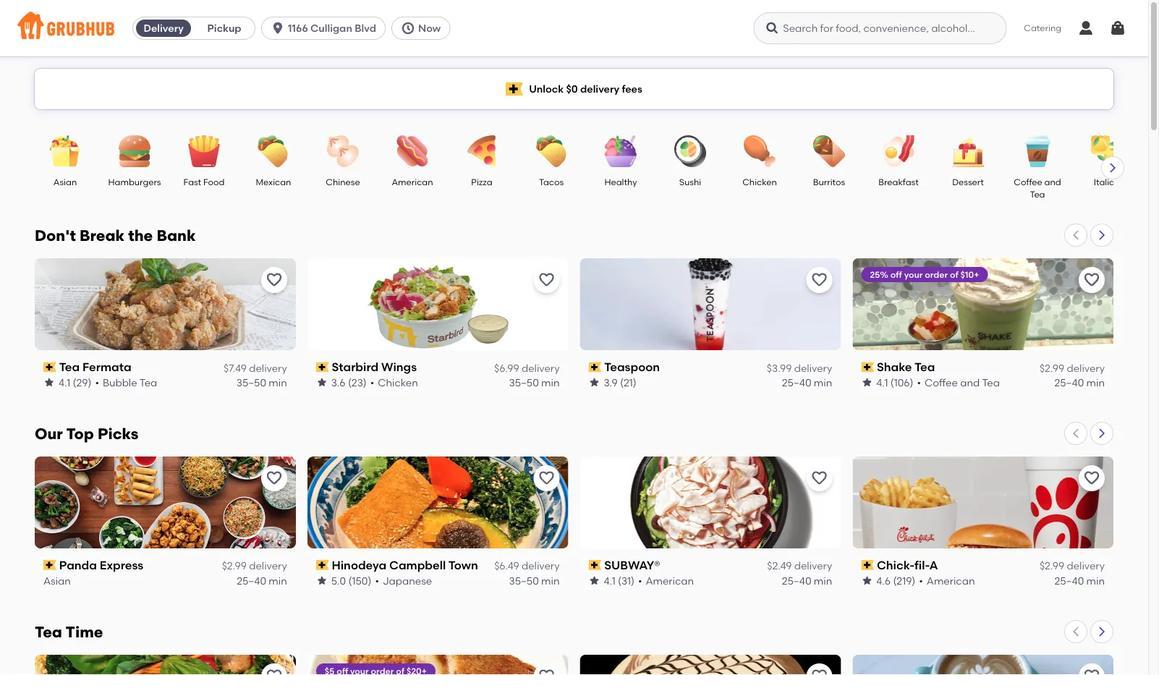 Task type: locate. For each thing, give the bounding box(es) containing it.
$7.49 delivery
[[224, 362, 287, 374]]

35–50 min
[[237, 376, 287, 389], [509, 376, 560, 389], [509, 575, 560, 587]]

mexican image
[[248, 135, 299, 167]]

1 horizontal spatial coffee
[[1014, 177, 1043, 187]]

35–50
[[237, 376, 266, 389], [509, 376, 539, 389], [509, 575, 539, 587]]

• american down subway®
[[638, 575, 694, 587]]

1 horizontal spatial and
[[1045, 177, 1062, 187]]

american down american image in the left of the page
[[392, 177, 433, 187]]

0 vertical spatial and
[[1045, 177, 1062, 187]]

coffee down coffee and tea image
[[1014, 177, 1043, 187]]

subscription pass image for tea fermata
[[43, 362, 56, 372]]

4.1 for shake
[[877, 376, 888, 389]]

4.1 (29)
[[59, 376, 92, 389]]

35–50 min down $6.99 delivery
[[509, 376, 560, 389]]

and inside "coffee and tea"
[[1045, 177, 1062, 187]]

delivery for subway®
[[795, 560, 833, 572]]

american down a
[[927, 575, 975, 587]]

• right (31)
[[638, 575, 642, 587]]

• american down a
[[920, 575, 975, 587]]

min for teaspoon
[[814, 376, 833, 389]]

thaibodia (campbell) logo image
[[35, 655, 296, 675]]

subscription pass image for hinodeya campbell town
[[316, 560, 329, 571]]

caret right icon image for our top picks
[[1097, 428, 1108, 439]]

2 svg image from the left
[[765, 21, 780, 35]]

star icon image for chick-fil-a
[[862, 575, 873, 587]]

$2.99 for don't break the bank
[[1040, 362, 1065, 374]]

0 horizontal spatial svg image
[[401, 21, 416, 35]]

1 vertical spatial caret left icon image
[[1071, 428, 1082, 439]]

star icon image left the 4.1 (106)
[[862, 377, 873, 389]]

save this restaurant image
[[811, 271, 828, 289], [538, 470, 556, 487], [538, 668, 556, 675], [811, 668, 828, 675]]

subscription pass image for teaspoon
[[589, 362, 602, 372]]

tea inside "coffee and tea"
[[1030, 189, 1046, 200]]

min
[[269, 376, 287, 389], [542, 376, 560, 389], [814, 376, 833, 389], [1087, 376, 1105, 389], [269, 575, 287, 587], [542, 575, 560, 587], [814, 575, 833, 587], [1087, 575, 1105, 587]]

(150)
[[349, 575, 372, 587]]

35–50 down $6.49 delivery
[[509, 575, 539, 587]]

star icon image for hinodeya campbell town
[[316, 575, 328, 587]]

subscription pass image left hinodeya
[[316, 560, 329, 571]]

star icon image left 3.6 at the bottom left of page
[[316, 377, 328, 389]]

pizza image
[[457, 135, 507, 167]]

starbird
[[332, 360, 379, 374]]

min for subway®
[[814, 575, 833, 587]]

• down fil-
[[920, 575, 924, 587]]

subscription pass image left starbird
[[316, 362, 329, 372]]

35–50 for don't break the bank
[[509, 376, 539, 389]]

2 horizontal spatial 4.1
[[877, 376, 888, 389]]

1 • american from the left
[[638, 575, 694, 587]]

subscription pass image left panda
[[43, 560, 56, 571]]

chicken down wings
[[378, 376, 418, 389]]

burritos
[[813, 177, 846, 187]]

chicken
[[743, 177, 777, 187], [378, 376, 418, 389]]

don't
[[35, 227, 76, 245]]

delivery
[[581, 83, 620, 95], [249, 362, 287, 374], [522, 362, 560, 374], [795, 362, 833, 374], [1067, 362, 1105, 374], [249, 560, 287, 572], [522, 560, 560, 572], [795, 560, 833, 572], [1067, 560, 1105, 572]]

$6.49
[[495, 560, 519, 572]]

subscription pass image
[[316, 362, 329, 372], [43, 560, 56, 571], [316, 560, 329, 571], [589, 560, 602, 571], [862, 560, 874, 571]]

campbell
[[389, 558, 446, 573]]

35–50 down $6.99 delivery
[[509, 376, 539, 389]]

fast
[[184, 177, 201, 187]]

2 subscription pass image from the left
[[589, 362, 602, 372]]

chicken image
[[735, 135, 785, 167]]

subscription pass image
[[43, 362, 56, 372], [589, 362, 602, 372], [862, 362, 874, 372]]

save this restaurant image for charlie's cheesecake works logo
[[811, 668, 828, 675]]

american image
[[387, 135, 438, 167]]

time
[[66, 623, 103, 642]]

dessert image
[[943, 135, 994, 167]]

• right (106)
[[917, 376, 921, 389]]

healthy
[[605, 177, 637, 187]]

our
[[35, 425, 63, 443]]

delivery for teaspoon
[[795, 362, 833, 374]]

subscription pass image for subway®
[[589, 560, 602, 571]]

0 horizontal spatial • american
[[638, 575, 694, 587]]

• right (23)
[[370, 376, 374, 389]]

star icon image left "4.6"
[[862, 575, 873, 587]]

4.1 down the shake
[[877, 376, 888, 389]]

2 vertical spatial caret left icon image
[[1071, 626, 1082, 638]]

1 horizontal spatial subscription pass image
[[589, 362, 602, 372]]

save this restaurant button for teaspoon logo
[[807, 267, 833, 293]]

subscription pass image for chick-fil-a
[[862, 560, 874, 571]]

svg image inside now button
[[401, 21, 416, 35]]

subway® logo image
[[580, 457, 841, 549]]

1 horizontal spatial 4.1
[[604, 575, 616, 587]]

4.6
[[877, 575, 891, 587]]

a
[[930, 558, 939, 573]]

2 • american from the left
[[920, 575, 975, 587]]

charlie's cheesecake works logo image
[[580, 655, 841, 675]]

star icon image for shake tea
[[862, 377, 873, 389]]

hamburgers image
[[109, 135, 160, 167]]

0 vertical spatial chicken
[[743, 177, 777, 187]]

(219)
[[894, 575, 916, 587]]

save this restaurant button for charlie's cheesecake works logo
[[807, 664, 833, 675]]

1 horizontal spatial american
[[646, 575, 694, 587]]

1166 culligan blvd
[[288, 22, 376, 34]]

0 horizontal spatial and
[[961, 376, 980, 389]]

tea fermata logo image
[[35, 258, 296, 350]]

35–50 for our top picks
[[509, 575, 539, 587]]

starbird wings logo image
[[307, 258, 569, 350]]

35–50 min for our top picks
[[509, 575, 560, 587]]

2 caret left icon image from the top
[[1071, 428, 1082, 439]]

caret left icon image
[[1071, 229, 1082, 241], [1071, 428, 1082, 439], [1071, 626, 1082, 638]]

and down coffee and tea image
[[1045, 177, 1062, 187]]

3.9 (21)
[[604, 376, 637, 389]]

(23)
[[348, 376, 367, 389]]

food
[[203, 177, 225, 187]]

1 subscription pass image from the left
[[43, 362, 56, 372]]

0 vertical spatial coffee
[[1014, 177, 1043, 187]]

star icon image
[[43, 377, 55, 389], [316, 377, 328, 389], [589, 377, 600, 389], [862, 377, 873, 389], [316, 575, 328, 587], [589, 575, 600, 587], [862, 575, 873, 587]]

break
[[80, 227, 125, 245]]

save this restaurant button
[[261, 267, 287, 293], [534, 267, 560, 293], [807, 267, 833, 293], [1079, 267, 1105, 293], [261, 465, 287, 491], [534, 465, 560, 491], [807, 465, 833, 491], [1079, 465, 1105, 491], [261, 664, 287, 675], [534, 664, 560, 675], [807, 664, 833, 675], [1079, 664, 1105, 675]]

0 horizontal spatial svg image
[[271, 21, 285, 35]]

now
[[418, 22, 441, 34]]

3 subscription pass image from the left
[[862, 362, 874, 372]]

0 horizontal spatial american
[[392, 177, 433, 187]]

25–40 min for shake tea
[[1055, 376, 1105, 389]]

1 horizontal spatial • american
[[920, 575, 975, 587]]

italian
[[1094, 177, 1121, 187]]

breakfast image
[[874, 135, 924, 167]]

4.6 (219)
[[877, 575, 916, 587]]

top
[[66, 425, 94, 443]]

asian
[[53, 177, 77, 187], [43, 575, 71, 587]]

subscription pass image left chick-
[[862, 560, 874, 571]]

• right (150)
[[375, 575, 379, 587]]

shake
[[877, 360, 912, 374]]

subscription pass image left the shake
[[862, 362, 874, 372]]

star icon image left "5.0"
[[316, 575, 328, 587]]

chinese
[[326, 177, 360, 187]]

our top picks
[[35, 425, 139, 443]]

Search for food, convenience, alcohol... search field
[[754, 12, 1007, 44]]

min for tea fermata
[[269, 376, 287, 389]]

1 svg image from the left
[[401, 21, 416, 35]]

boudin bakery & cafe logo image
[[307, 655, 569, 675]]

4.1 left (31)
[[604, 575, 616, 587]]

• for tea fermata
[[95, 376, 99, 389]]

caret right icon image
[[1108, 162, 1119, 174], [1097, 229, 1108, 241], [1097, 428, 1108, 439], [1097, 626, 1108, 638]]

pickup button
[[194, 17, 255, 40]]

2 horizontal spatial subscription pass image
[[862, 362, 874, 372]]

$2.49
[[768, 560, 792, 572]]

and right (106)
[[961, 376, 980, 389]]

min for starbird wings
[[542, 376, 560, 389]]

$2.99
[[1040, 362, 1065, 374], [222, 560, 247, 572], [1040, 560, 1065, 572]]

25–40 for chick-fil-a
[[1055, 575, 1085, 587]]

25–40 min for teaspoon
[[782, 376, 833, 389]]

teaspoon
[[605, 360, 660, 374]]

svg image
[[1078, 20, 1095, 37], [1110, 20, 1127, 37], [271, 21, 285, 35]]

0 horizontal spatial 4.1
[[59, 376, 70, 389]]

off
[[891, 269, 903, 280]]

25–40 min for panda express
[[237, 575, 287, 587]]

fast food
[[184, 177, 225, 187]]

25–40
[[782, 376, 812, 389], [1055, 376, 1085, 389], [237, 575, 266, 587], [782, 575, 812, 587], [1055, 575, 1085, 587]]

4.1 left '(29)'
[[59, 376, 70, 389]]

main navigation navigation
[[0, 0, 1149, 56]]

$2.99 for our top picks
[[1040, 560, 1065, 572]]

delivery for hinodeya campbell town
[[522, 560, 560, 572]]

caret left icon image for picks
[[1071, 428, 1082, 439]]

1 horizontal spatial svg image
[[765, 21, 780, 35]]

delivery button
[[133, 17, 194, 40]]

$6.49 delivery
[[495, 560, 560, 572]]

delivery for panda express
[[249, 560, 287, 572]]

25–40 min
[[782, 376, 833, 389], [1055, 376, 1105, 389], [237, 575, 287, 587], [782, 575, 833, 587], [1055, 575, 1105, 587]]

coffee
[[1014, 177, 1043, 187], [925, 376, 958, 389]]

caret right icon image for tea time
[[1097, 626, 1108, 638]]

unlock $0 delivery fees
[[529, 83, 643, 95]]

star icon image left 3.9
[[589, 377, 600, 389]]

delivery for shake tea
[[1067, 362, 1105, 374]]

save this restaurant button for 'lele.cake logo'
[[1079, 664, 1105, 675]]

1 caret left icon image from the top
[[1071, 229, 1082, 241]]

subscription pass image left subway®
[[589, 560, 602, 571]]

order
[[925, 269, 948, 280]]

min for panda express
[[269, 575, 287, 587]]

4.1
[[59, 376, 70, 389], [877, 376, 888, 389], [604, 575, 616, 587]]

asian image
[[40, 135, 90, 167]]

$6.99
[[494, 362, 519, 374]]

• right '(29)'
[[95, 376, 99, 389]]

fees
[[622, 83, 643, 95]]

star icon image left 4.1 (31)
[[589, 575, 600, 587]]

subscription pass image left tea fermata
[[43, 362, 56, 372]]

asian down the 'asian' image
[[53, 177, 77, 187]]

chick-fil-a logo image
[[853, 457, 1114, 549]]

delivery for chick-fil-a
[[1067, 560, 1105, 572]]

35–50 min down $6.49 delivery
[[509, 575, 560, 587]]

hinodeya campbell town logo image
[[307, 457, 569, 549]]

1 horizontal spatial chicken
[[743, 177, 777, 187]]

0 vertical spatial caret left icon image
[[1071, 229, 1082, 241]]

american down subway®
[[646, 575, 694, 587]]

0 horizontal spatial subscription pass image
[[43, 362, 56, 372]]

min for chick-fil-a
[[1087, 575, 1105, 587]]

chicken down chicken 'image'
[[743, 177, 777, 187]]

0 horizontal spatial coffee
[[925, 376, 958, 389]]

and
[[1045, 177, 1062, 187], [961, 376, 980, 389]]

express
[[100, 558, 143, 573]]

1 vertical spatial chicken
[[378, 376, 418, 389]]

$10+
[[961, 269, 980, 280]]

shake tea logo image
[[853, 258, 1114, 350]]

caret left icon image for the
[[1071, 229, 1082, 241]]

1 vertical spatial coffee
[[925, 376, 958, 389]]

pickup
[[207, 22, 241, 34]]

• for hinodeya campbell town
[[375, 575, 379, 587]]

svg image
[[401, 21, 416, 35], [765, 21, 780, 35]]

$2.99 delivery for don't break the bank
[[1040, 362, 1105, 374]]

star icon image left 4.1 (29)
[[43, 377, 55, 389]]

coffee and tea image
[[1013, 135, 1063, 167]]

25–40 for subway®
[[782, 575, 812, 587]]

save this restaurant button for 'chick-fil-a logo' on the bottom
[[1079, 465, 1105, 491]]

25–40 min for chick-fil-a
[[1055, 575, 1105, 587]]

save this restaurant image for hinodeya campbell town logo
[[538, 470, 556, 487]]

2 horizontal spatial american
[[927, 575, 975, 587]]

asian down panda
[[43, 575, 71, 587]]

• bubble tea
[[95, 376, 157, 389]]

tea time
[[35, 623, 103, 642]]

$2.99 delivery for our top picks
[[1040, 560, 1105, 572]]

star icon image for starbird wings
[[316, 377, 328, 389]]

save this restaurant image
[[265, 271, 283, 289], [538, 271, 556, 289], [1084, 271, 1101, 289], [265, 470, 283, 487], [811, 470, 828, 487], [1084, 470, 1101, 487], [265, 668, 283, 675], [1084, 668, 1101, 675]]

subscription pass image left teaspoon on the bottom right of the page
[[589, 362, 602, 372]]

subscription pass image for starbird wings
[[316, 362, 329, 372]]

(21)
[[620, 376, 637, 389]]

now button
[[392, 17, 456, 40]]

25–40 for panda express
[[237, 575, 266, 587]]

coffee down "shake tea" at the right bottom
[[925, 376, 958, 389]]

1 vertical spatial asian
[[43, 575, 71, 587]]

catering
[[1025, 23, 1062, 33]]

0 vertical spatial asian
[[53, 177, 77, 187]]

25–40 min for subway®
[[782, 575, 833, 587]]



Task type: describe. For each thing, give the bounding box(es) containing it.
star icon image for subway®
[[589, 575, 600, 587]]

• for starbird wings
[[370, 376, 374, 389]]

fast food image
[[179, 135, 229, 167]]

• american for chick-fil-a
[[920, 575, 975, 587]]

mexican
[[256, 177, 291, 187]]

chick-
[[877, 558, 915, 573]]

japanese
[[383, 575, 432, 587]]

star icon image for tea fermata
[[43, 377, 55, 389]]

4.1 (31)
[[604, 575, 635, 587]]

panda express logo image
[[35, 457, 296, 549]]

italian image
[[1082, 135, 1133, 167]]

save this restaurant image for tea fermata logo
[[265, 271, 283, 289]]

chinese image
[[318, 135, 368, 167]]

• for subway®
[[638, 575, 642, 587]]

fil-
[[915, 558, 930, 573]]

1 vertical spatial and
[[961, 376, 980, 389]]

tacos image
[[526, 135, 577, 167]]

25–40 for teaspoon
[[782, 376, 812, 389]]

pizza
[[472, 177, 493, 187]]

culligan
[[311, 22, 352, 34]]

25%
[[870, 269, 889, 280]]

$7.49
[[224, 362, 247, 374]]

35–50 down $7.49 delivery in the left of the page
[[237, 376, 266, 389]]

3.6
[[331, 376, 346, 389]]

lele.cake logo image
[[853, 655, 1114, 675]]

1166
[[288, 22, 308, 34]]

• japanese
[[375, 575, 432, 587]]

delivery
[[144, 22, 184, 34]]

svg image inside 1166 culligan blvd button
[[271, 21, 285, 35]]

sushi
[[680, 177, 702, 187]]

$2.49 delivery
[[768, 560, 833, 572]]

0 horizontal spatial chicken
[[378, 376, 418, 389]]

hinodeya
[[332, 558, 387, 573]]

save this restaurant image for starbird wings logo
[[538, 271, 556, 289]]

delivery for tea fermata
[[249, 362, 287, 374]]

subway®
[[605, 558, 661, 573]]

catering button
[[1014, 12, 1072, 45]]

(106)
[[891, 376, 914, 389]]

the
[[128, 227, 153, 245]]

american for chick-fil-a
[[927, 575, 975, 587]]

healthy image
[[596, 135, 646, 167]]

1 horizontal spatial svg image
[[1078, 20, 1095, 37]]

teaspoon logo image
[[580, 258, 841, 350]]

bubble
[[103, 376, 137, 389]]

5.0
[[331, 575, 346, 587]]

3 caret left icon image from the top
[[1071, 626, 1082, 638]]

town
[[449, 558, 478, 573]]

panda express
[[59, 558, 143, 573]]

save this restaurant image for 'lele.cake logo'
[[1084, 668, 1101, 675]]

picks
[[98, 425, 139, 443]]

• for shake tea
[[917, 376, 921, 389]]

• american for subway®
[[638, 575, 694, 587]]

delivery for starbird wings
[[522, 362, 560, 374]]

• coffee and tea
[[917, 376, 1000, 389]]

dessert
[[953, 177, 984, 187]]

caret right icon image for don't break the bank
[[1097, 229, 1108, 241]]

your
[[905, 269, 923, 280]]

5.0 (150)
[[331, 575, 372, 587]]

min for shake tea
[[1087, 376, 1105, 389]]

• for chick-fil-a
[[920, 575, 924, 587]]

$3.99
[[767, 362, 792, 374]]

starbird wings
[[332, 360, 417, 374]]

$3.99 delivery
[[767, 362, 833, 374]]

$6.99 delivery
[[494, 362, 560, 374]]

(31)
[[618, 575, 635, 587]]

save this restaurant image for 'chick-fil-a logo' on the bottom
[[1084, 470, 1101, 487]]

coffee and tea
[[1014, 177, 1062, 200]]

fermata
[[82, 360, 131, 374]]

3.9
[[604, 376, 618, 389]]

burritos image
[[804, 135, 855, 167]]

american for subway®
[[646, 575, 694, 587]]

25–40 for shake tea
[[1055, 376, 1085, 389]]

tacos
[[539, 177, 564, 187]]

1166 culligan blvd button
[[261, 17, 392, 40]]

save this restaurant button for starbird wings logo
[[534, 267, 560, 293]]

subscription pass image for panda express
[[43, 560, 56, 571]]

sushi image
[[665, 135, 716, 167]]

save this restaurant button for subway® logo
[[807, 465, 833, 491]]

save this restaurant image for thaibodia (campbell) logo
[[265, 668, 283, 675]]

35–50 min for don't break the bank
[[509, 376, 560, 389]]

unlock
[[529, 83, 564, 95]]

shake tea
[[877, 360, 935, 374]]

3.6 (23)
[[331, 376, 367, 389]]

save this restaurant button for panda express logo
[[261, 465, 287, 491]]

save this restaurant image for panda express logo
[[265, 470, 283, 487]]

save this restaurant image for teaspoon logo
[[811, 271, 828, 289]]

save this restaurant button for thaibodia (campbell) logo
[[261, 664, 287, 675]]

tea fermata
[[59, 360, 131, 374]]

panda
[[59, 558, 97, 573]]

hinodeya campbell town
[[332, 558, 478, 573]]

$0
[[566, 83, 578, 95]]

2 horizontal spatial svg image
[[1110, 20, 1127, 37]]

save this restaurant button for hinodeya campbell town logo
[[534, 465, 560, 491]]

wings
[[381, 360, 417, 374]]

coffee inside "coffee and tea"
[[1014, 177, 1043, 187]]

min for hinodeya campbell town
[[542, 575, 560, 587]]

save this restaurant image for subway® logo
[[811, 470, 828, 487]]

bank
[[157, 227, 196, 245]]

35–50 min down $7.49 delivery in the left of the page
[[237, 376, 287, 389]]

grubhub plus flag logo image
[[506, 82, 523, 96]]

25% off your order of $10+
[[870, 269, 980, 280]]

of
[[950, 269, 959, 280]]

chick-fil-a
[[877, 558, 939, 573]]

subscription pass image for shake tea
[[862, 362, 874, 372]]

4.1 for tea
[[59, 376, 70, 389]]

save this restaurant button for tea fermata logo
[[261, 267, 287, 293]]

• chicken
[[370, 376, 418, 389]]

don't break the bank
[[35, 227, 196, 245]]

hamburgers
[[108, 177, 161, 187]]

breakfast
[[879, 177, 919, 187]]

(29)
[[73, 376, 92, 389]]

blvd
[[355, 22, 376, 34]]



Task type: vqa. For each thing, say whether or not it's contained in the screenshot.
5 svg icon
no



